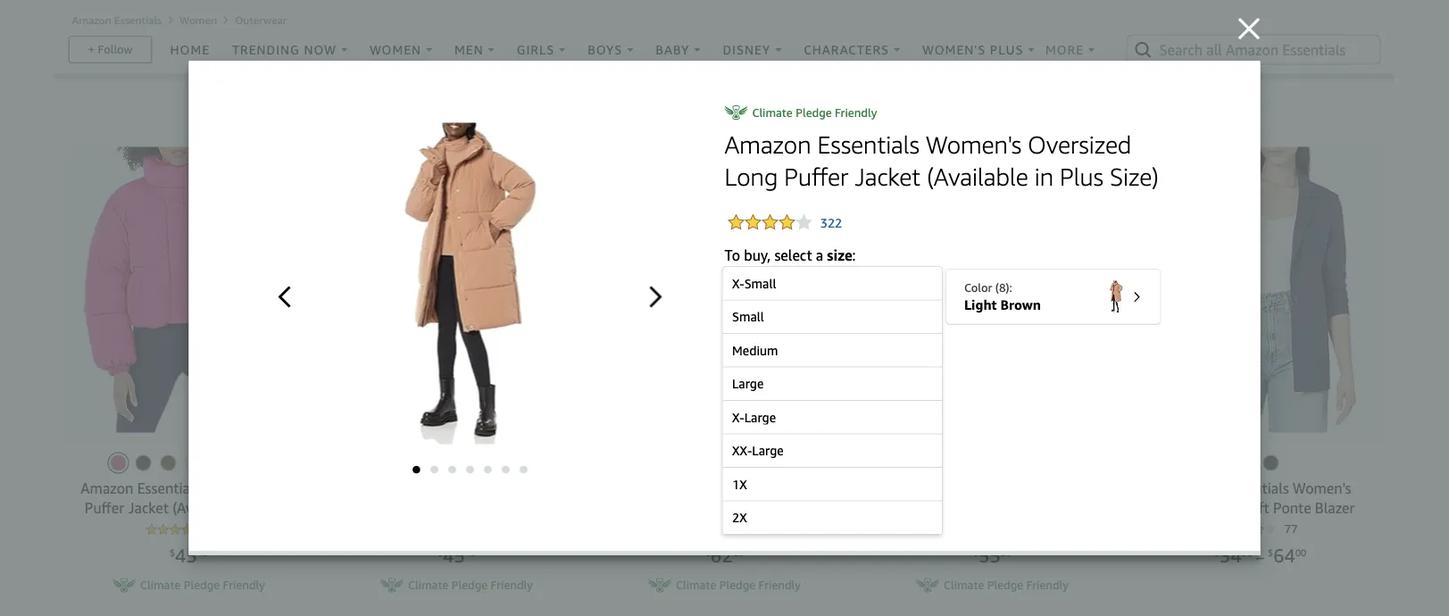 Task type: locate. For each thing, give the bounding box(es) containing it.
essentials inside amazon essentials women's oversized long puffer jacket (available in plus size)
[[818, 130, 920, 159]]

closure
[[820, 427, 861, 442]]

long
[[725, 162, 778, 191]]

40
[[197, 547, 208, 559], [465, 547, 476, 559]]

black image
[[135, 455, 151, 471], [939, 455, 955, 471]]

climate for 'amazon essentials women's crop puffer jacket (available in plus size)' "image"
[[140, 579, 181, 592]]

green image
[[453, 455, 469, 471]]

( inside size ( 12 select a size
[[768, 281, 771, 295]]

neon pink image left deep brown image on the left of page
[[110, 455, 126, 471]]

322
[[746, 522, 766, 536]]

1 vertical spatial large
[[744, 410, 776, 425]]

1 vertical spatial essentials
[[818, 130, 920, 159]]

1 horizontal spatial +2
[[794, 457, 806, 469]]

essentials
[[114, 14, 162, 26], [818, 130, 920, 159]]

climate
[[753, 105, 793, 119], [140, 579, 181, 592], [408, 579, 449, 592], [676, 579, 717, 592], [944, 579, 985, 592]]

0 horizontal spatial essentials
[[114, 14, 162, 26]]

search image
[[1133, 39, 1155, 60]]

+2 link right purple image
[[794, 455, 806, 471]]

1 eggshell white image from the left
[[185, 455, 201, 471]]

2 black image from the left
[[1264, 455, 1280, 471]]

2 vertical spatial size
[[796, 297, 820, 313]]

2 45 from the left
[[443, 545, 465, 567]]

women
[[180, 14, 217, 26]]

0 vertical spatial large
[[732, 377, 764, 391]]

2-
[[741, 427, 753, 442]]

0 horizontal spatial 90
[[1001, 547, 1012, 559]]

women's
[[926, 130, 1022, 159]]

pledge
[[796, 105, 832, 119], [184, 579, 220, 592], [452, 579, 488, 592], [720, 579, 756, 592], [988, 579, 1024, 592]]

size ( 12 select a size
[[744, 281, 820, 313]]

1 horizontal spatial eggshell white image
[[721, 455, 737, 471]]

x- down to
[[732, 276, 744, 291]]

amazon up long at the top
[[725, 130, 812, 159]]

small down x-small
[[732, 310, 764, 324]]

amazon essentials women's relaxed-fit soft ponte blazer image
[[1165, 147, 1357, 433]]

( for ):
[[996, 281, 1000, 295]]

navy image for 45
[[478, 455, 494, 471]]

neon pink image
[[110, 455, 126, 471], [503, 455, 519, 471]]

0 vertical spatial amazon
[[72, 14, 112, 26]]

x- up '2-'
[[732, 410, 744, 425]]

friendly for amazon essentials women's quilted coat (available in plus size) image
[[1027, 579, 1069, 592]]

34
[[1220, 545, 1242, 567]]

1 horizontal spatial size
[[796, 297, 820, 313]]

eggshell white image right deep brown image on the left of page
[[185, 455, 201, 471]]

neon pink image right green icon
[[503, 455, 519, 471]]

1 vertical spatial $ 62 20
[[706, 545, 744, 567]]

0 horizontal spatial navy image
[[478, 455, 494, 471]]

1 +2 link from the left
[[526, 455, 538, 471]]

a
[[816, 247, 824, 264], [786, 297, 793, 313]]

0 vertical spatial small
[[744, 276, 776, 291]]

20
[[764, 339, 780, 355], [733, 547, 744, 559]]

1 x- from the top
[[732, 276, 744, 291]]

20 down select
[[764, 339, 780, 355]]

$ 34 90 – $ 64 00
[[1215, 545, 1307, 567]]

1 90 from the left
[[1001, 547, 1012, 559]]

climate inside 62 dialog
[[753, 105, 793, 119]]

list box inside 62 dialog
[[723, 267, 942, 616]]

eggshell white image for 62
[[721, 455, 737, 471]]

list box
[[723, 267, 942, 616]]

2 eggshell white image from the left
[[721, 455, 737, 471]]

2 +2 link from the left
[[794, 455, 806, 471]]

0 horizontal spatial 40
[[197, 547, 208, 559]]

0 vertical spatial 62
[[733, 336, 764, 367]]

xx-
[[732, 444, 752, 458]]

0 horizontal spatial +2
[[526, 457, 538, 469]]

1 horizontal spatial black image
[[939, 455, 955, 471]]

1 horizontal spatial 45
[[443, 545, 465, 567]]

1 40 from the left
[[197, 547, 208, 559]]

$ inside 62 dialog
[[725, 339, 733, 355]]

x-small
[[732, 276, 776, 291]]

0 horizontal spatial amazon
[[72, 14, 112, 26]]

0 vertical spatial 20
[[764, 339, 780, 355]]

0 horizontal spatial size
[[744, 281, 765, 295]]

1x
[[732, 477, 747, 492]]

amazon essentials women's quilted coat (available in plus size) image
[[934, 147, 1052, 433]]

amazon
[[72, 14, 112, 26], [725, 130, 812, 159]]

0 horizontal spatial $ 45 40
[[170, 545, 208, 567]]

62 up 100%
[[733, 336, 764, 367]]

1 black image from the left
[[135, 455, 151, 471]]

large for xx-
[[752, 444, 784, 458]]

large
[[732, 377, 764, 391], [744, 410, 776, 425], [752, 444, 784, 458]]

45
[[175, 545, 197, 567], [443, 545, 465, 567]]

select
[[775, 247, 812, 264]]

0 horizontal spatial a
[[786, 297, 793, 313]]

1 navy image from the left
[[478, 455, 494, 471]]

$ 62 20 down 2x
[[706, 545, 744, 567]]

climate pledge friendly for amazon essentials women's short waisted puffer jacket (available in plus size) image
[[408, 579, 533, 592]]

$
[[725, 339, 733, 355], [170, 547, 175, 559], [438, 547, 443, 559], [706, 547, 711, 559], [974, 547, 979, 559], [1215, 547, 1220, 559], [1269, 547, 1274, 559]]

large up x-large
[[732, 377, 764, 391]]

90 inside $ 34 90 – $ 64 00
[[1242, 547, 1253, 559]]

1 horizontal spatial $ 45 40
[[438, 545, 476, 567]]

90 for 55
[[1001, 547, 1012, 559]]

large up way
[[744, 410, 776, 425]]

$ inside $ 55 90
[[974, 547, 979, 559]]

2 ( from the left
[[996, 281, 1000, 295]]

friendly inside 62 dialog
[[835, 105, 877, 119]]

Search all Amazon Essentials search field
[[1160, 34, 1352, 65]]

1 vertical spatial x-
[[732, 410, 744, 425]]

90 inside $ 55 90
[[1001, 547, 1012, 559]]

1 vertical spatial 20
[[733, 547, 744, 559]]

12
[[771, 281, 785, 295]]

1 horizontal spatial amazon
[[725, 130, 812, 159]]

2 +2 from the left
[[794, 457, 806, 469]]

2 navy image from the left
[[746, 455, 762, 471]]

small up select
[[744, 276, 776, 291]]

2 horizontal spatial size
[[827, 247, 853, 264]]

1 45 from the left
[[175, 545, 197, 567]]

amazon essentials
[[72, 14, 162, 26]]

large down way
[[752, 444, 784, 458]]

(
[[768, 281, 771, 295], [996, 281, 1000, 295]]

100% polyester imported 2-way zipper closure
[[741, 384, 861, 442]]

( up select
[[768, 281, 771, 295]]

$ 62 20
[[725, 336, 780, 367], [706, 545, 744, 567]]

8
[[1000, 281, 1006, 295]]

0 vertical spatial essentials
[[114, 14, 162, 26]]

0 horizontal spatial black image
[[135, 455, 151, 471]]

0 horizontal spatial +2 link
[[526, 455, 538, 471]]

0 vertical spatial $ 62 20
[[725, 336, 780, 367]]

essentials up jacket
[[818, 130, 920, 159]]

x-
[[732, 276, 744, 291], [732, 410, 744, 425]]

62 dialog
[[189, 18, 1261, 616]]

friendly for amazon essentials women's oversized long puffer jacket (available in plus size) "image"
[[759, 579, 801, 592]]

black image left deep brown image on the left of page
[[135, 455, 151, 471]]

1 vertical spatial 62
[[711, 545, 733, 567]]

1 horizontal spatial essentials
[[818, 130, 920, 159]]

pledge for amazon essentials women's quilted coat (available in plus size) image
[[988, 579, 1024, 592]]

0 vertical spatial a
[[816, 247, 824, 264]]

62 inside 62 dialog
[[733, 336, 764, 367]]

+2 right green icon
[[526, 457, 538, 469]]

1 horizontal spatial neon pink image
[[503, 455, 519, 471]]

2 x- from the top
[[732, 410, 744, 425]]

deep brown image
[[160, 455, 176, 471]]

90
[[1001, 547, 1012, 559], [1242, 547, 1253, 559]]

1 neon pink image from the left
[[110, 455, 126, 471]]

small
[[744, 276, 776, 291], [732, 310, 764, 324]]

list box containing x-small
[[723, 267, 942, 616]]

1 horizontal spatial a
[[816, 247, 824, 264]]

1 horizontal spatial black image
[[1264, 455, 1280, 471]]

0 horizontal spatial eggshell white image
[[185, 455, 201, 471]]

navy image right green icon
[[478, 455, 494, 471]]

0 vertical spatial x-
[[732, 276, 744, 291]]

( for select
[[768, 281, 771, 295]]

1 $ 45 40 from the left
[[170, 545, 208, 567]]

xx-large
[[732, 444, 784, 458]]

1 horizontal spatial 20
[[764, 339, 780, 355]]

essentials up "follow"
[[114, 14, 162, 26]]

20 down 2x
[[733, 547, 744, 559]]

2 40 from the left
[[465, 547, 476, 559]]

1 vertical spatial a
[[786, 297, 793, 313]]

+2
[[526, 457, 538, 469], [794, 457, 806, 469]]

black image for 55
[[939, 455, 955, 471]]

navy image left purple image
[[746, 455, 762, 471]]

amazon inside amazon essentials women's oversized long puffer jacket (available in plus size)
[[725, 130, 812, 159]]

1 vertical spatial amazon
[[725, 130, 812, 159]]

size)
[[1110, 162, 1159, 191]]

amazon up +
[[72, 14, 112, 26]]

90 for 34
[[1242, 547, 1253, 559]]

light
[[965, 297, 997, 313]]

essentials for amazon essentials women's oversized long puffer jacket (available in plus size)
[[818, 130, 920, 159]]

climate pledge friendly for amazon essentials women's quilted coat (available in plus size) image
[[944, 579, 1069, 592]]

$ 62 20 up 100%
[[725, 336, 780, 367]]

$ 45 40
[[170, 545, 208, 567], [438, 545, 476, 567]]

(available
[[927, 162, 1029, 191]]

climate pledge friendly for amazon essentials women's oversized long puffer jacket (available in plus size) "image"
[[676, 579, 801, 592]]

friendly
[[835, 105, 877, 119], [223, 579, 265, 592], [491, 579, 533, 592], [759, 579, 801, 592], [1027, 579, 1069, 592]]

black image for 45
[[135, 455, 151, 471]]

black image right sage green image
[[939, 455, 955, 471]]

2 vertical spatial large
[[752, 444, 784, 458]]

2 90 from the left
[[1242, 547, 1253, 559]]

0 horizontal spatial black image
[[403, 455, 419, 471]]

size
[[827, 247, 853, 264], [744, 281, 765, 295], [796, 297, 820, 313]]

2 $ 45 40 from the left
[[438, 545, 476, 567]]

in
[[1035, 162, 1054, 191]]

1 +2 from the left
[[526, 457, 538, 469]]

0 horizontal spatial neon pink image
[[110, 455, 126, 471]]

62 down 2x
[[711, 545, 733, 567]]

eggshell white image
[[185, 455, 201, 471], [721, 455, 737, 471]]

x- for small
[[732, 276, 744, 291]]

( inside color ( 8 ): light brown
[[996, 281, 1000, 295]]

0 horizontal spatial 45
[[175, 545, 197, 567]]

( left ):
[[996, 281, 1000, 295]]

62
[[733, 336, 764, 367], [711, 545, 733, 567]]

20 inside 62 dialog
[[764, 339, 780, 355]]

climate for amazon essentials women's quilted coat (available in plus size) image
[[944, 579, 985, 592]]

1 vertical spatial small
[[732, 310, 764, 324]]

1 black image from the left
[[403, 455, 419, 471]]

+2 right purple image
[[794, 457, 806, 469]]

0 horizontal spatial (
[[768, 281, 771, 295]]

1 horizontal spatial 90
[[1242, 547, 1253, 559]]

1 horizontal spatial (
[[996, 281, 1000, 295]]

1 horizontal spatial +2 link
[[794, 455, 806, 471]]

friendly for 'amazon essentials women's crop puffer jacket (available in plus size)' "image"
[[223, 579, 265, 592]]

40 for green icon
[[465, 547, 476, 559]]

+2 link right green icon
[[526, 455, 538, 471]]

2 black image from the left
[[939, 455, 955, 471]]

essentials for amazon essentials
[[114, 14, 162, 26]]

black image
[[403, 455, 419, 471], [1264, 455, 1280, 471]]

amazon essentials women's oversized long puffer jacket (available in plus size) image
[[666, 147, 783, 433]]

amazon essentials women's oversized long puffer jacket (available in plus size) link
[[725, 129, 1162, 193]]

1 ( from the left
[[768, 281, 771, 295]]

1 horizontal spatial navy image
[[746, 455, 762, 471]]

amazon essentials women's oversized long puffer jacket (available in plus size)
[[725, 130, 1159, 191]]

navy image
[[478, 455, 494, 471], [746, 455, 762, 471]]

eggshell white image up 1x
[[721, 455, 737, 471]]

climate pledge friendly
[[753, 105, 877, 119], [140, 579, 265, 592], [408, 579, 533, 592], [676, 579, 801, 592], [944, 579, 1069, 592]]

+2 link
[[526, 455, 538, 471], [794, 455, 806, 471]]

55
[[979, 545, 1001, 567]]

1 horizontal spatial 40
[[465, 547, 476, 559]]



Task type: vqa. For each thing, say whether or not it's contained in the screenshot.
$ within the 62 dialog
yes



Task type: describe. For each thing, give the bounding box(es) containing it.
77
[[1285, 522, 1299, 536]]

):
[[1006, 281, 1013, 295]]

amazon for amazon essentials women's oversized long puffer jacket (available in plus size)
[[725, 130, 812, 159]]

climate for amazon essentials women's oversized long puffer jacket (available in plus size) "image"
[[676, 579, 717, 592]]

color
[[965, 281, 993, 295]]

+ follow
[[88, 42, 133, 56]]

deep brown image
[[428, 455, 444, 471]]

amazon essentials women's crop puffer jacket (available in plus size) image
[[84, 147, 294, 433]]

64
[[1274, 545, 1296, 567]]

purple image
[[771, 455, 787, 471]]

+2 for 62
[[794, 457, 806, 469]]

black image for 'amazon essentials women's relaxed-fit soft ponte blazer' image
[[1264, 455, 1280, 471]]

climate for amazon essentials women's short waisted puffer jacket (available in plus size) image
[[408, 579, 449, 592]]

45 for deep brown icon
[[443, 545, 465, 567]]

climate pledge friendly for 'amazon essentials women's crop puffer jacket (available in plus size)' "image"
[[140, 579, 265, 592]]

100%
[[741, 384, 775, 399]]

large for x-
[[744, 410, 776, 425]]

follow
[[98, 42, 133, 56]]

$ 62 20 inside 62 dialog
[[725, 336, 780, 367]]

2x
[[732, 511, 747, 525]]

a inside size ( 12 select a size
[[786, 297, 793, 313]]

jacket
[[855, 162, 921, 191]]

puffer
[[785, 162, 849, 191]]

$ 45 40 for eggshell white image related to 45
[[170, 545, 208, 567]]

$ 45 40 for green icon
[[438, 545, 476, 567]]

1 vertical spatial size
[[744, 281, 765, 295]]

climate pledge friendly inside 62 dialog
[[753, 105, 877, 119]]

medium
[[732, 343, 778, 358]]

outerwear link
[[235, 14, 287, 26]]

00
[[1296, 547, 1307, 559]]

outerwear
[[235, 14, 287, 26]]

–
[[1257, 548, 1265, 566]]

navy image for 62
[[746, 455, 762, 471]]

amazon essentials link
[[72, 14, 162, 26]]

+
[[88, 42, 95, 56]]

light brown image
[[1110, 281, 1123, 313]]

eggshell white image for 45
[[185, 455, 201, 471]]

close icon image
[[1239, 18, 1261, 40]]

polyester
[[778, 384, 831, 399]]

to buy, select a size :
[[725, 247, 856, 264]]

pledge inside 62 dialog
[[796, 105, 832, 119]]

color ( 8 ): light brown
[[965, 281, 1041, 313]]

buy,
[[744, 247, 771, 264]]

:
[[853, 247, 856, 264]]

+2 link for 45
[[526, 455, 538, 471]]

brown
[[1001, 297, 1041, 313]]

$ 55 90
[[974, 545, 1012, 567]]

oversized
[[1028, 130, 1132, 159]]

women link
[[180, 14, 217, 26]]

45 for deep brown image on the left of page
[[175, 545, 197, 567]]

x-large
[[732, 410, 776, 425]]

pledge for amazon essentials women's short waisted puffer jacket (available in plus size) image
[[452, 579, 488, 592]]

pledge for 'amazon essentials women's crop puffer jacket (available in plus size)' "image"
[[184, 579, 220, 592]]

+2 for 45
[[526, 457, 538, 469]]

0 vertical spatial size
[[827, 247, 853, 264]]

select
[[744, 297, 782, 313]]

plus
[[1060, 162, 1104, 191]]

+2 link for 62
[[794, 455, 806, 471]]

amazon for amazon essentials
[[72, 14, 112, 26]]

sage green image
[[914, 455, 930, 471]]

+ follow button
[[70, 37, 151, 62]]

way
[[753, 427, 777, 442]]

2 neon pink image from the left
[[503, 455, 519, 471]]

pledge for amazon essentials women's oversized long puffer jacket (available in plus size) "image"
[[720, 579, 756, 592]]

friendly for amazon essentials women's short waisted puffer jacket (available in plus size) image
[[491, 579, 533, 592]]

zipper
[[781, 427, 817, 442]]

amazon essentials women's short waisted puffer jacket (available in plus size) image
[[356, 147, 558, 433]]

black image for amazon essentials women's short waisted puffer jacket (available in plus size) image
[[403, 455, 419, 471]]

to
[[725, 247, 741, 264]]

0 horizontal spatial 20
[[733, 547, 744, 559]]

x- for large
[[732, 410, 744, 425]]

40 for eggshell white image related to 45
[[197, 547, 208, 559]]

imported
[[741, 406, 794, 420]]



